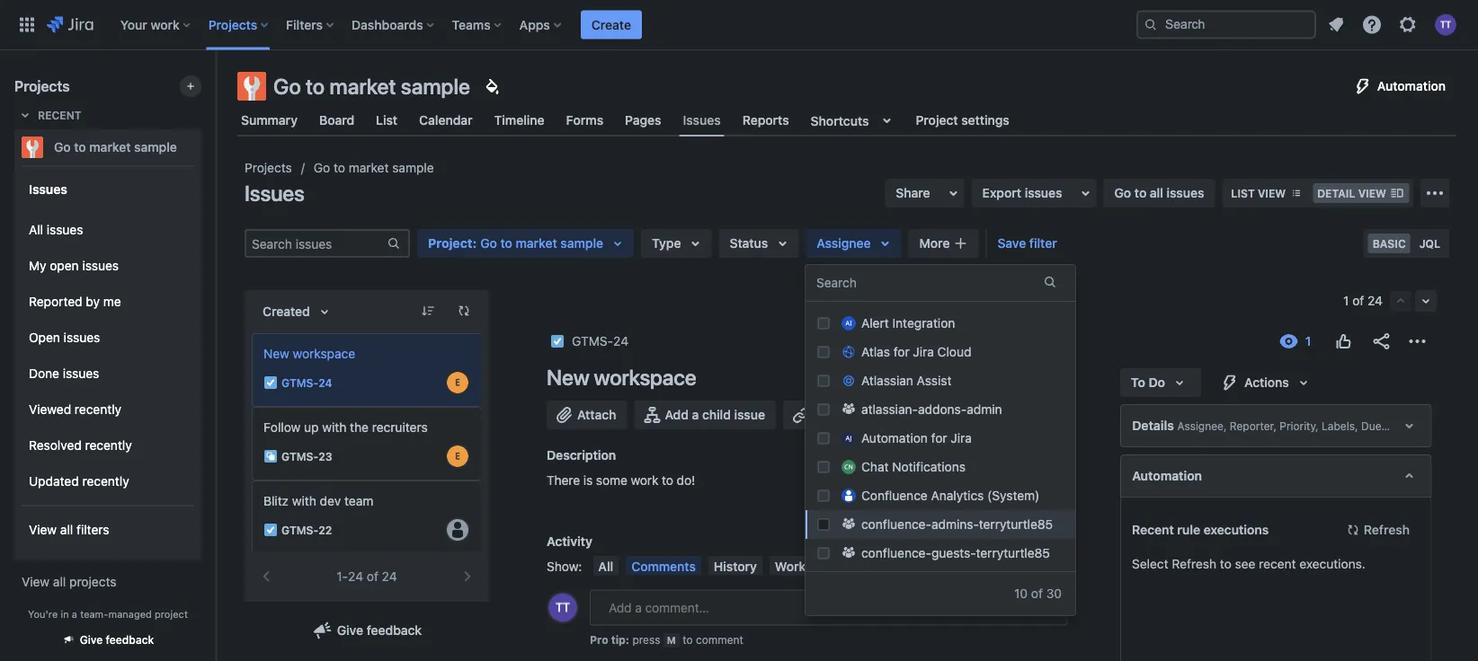 Task type: locate. For each thing, give the bounding box(es) containing it.
0 horizontal spatial new
[[263, 347, 289, 361]]

0 horizontal spatial gtms-24
[[281, 377, 332, 389]]

task element up 1-24 of 24
[[252, 481, 482, 555]]

0 vertical spatial go to market sample
[[273, 74, 470, 99]]

addons-
[[918, 402, 967, 417]]

1 vertical spatial task image
[[263, 523, 278, 538]]

2 group icon image from the top
[[842, 517, 856, 531]]

0 vertical spatial task element
[[252, 334, 482, 407]]

of right 10
[[1031, 587, 1043, 601]]

share button
[[885, 179, 964, 208]]

to up board
[[306, 74, 325, 99]]

2 horizontal spatial of
[[1352, 294, 1364, 308]]

2 vertical spatial automation
[[1131, 469, 1201, 484]]

pages link
[[621, 104, 665, 137]]

list right board
[[376, 113, 398, 128]]

a right add
[[692, 408, 699, 423]]

list view
[[1231, 187, 1286, 200]]

my
[[29, 259, 46, 273]]

new workspace
[[263, 347, 355, 361], [547, 365, 696, 390]]

work inside 'popup button'
[[151, 17, 180, 32]]

1 horizontal spatial a
[[692, 408, 699, 423]]

issues inside 'group'
[[29, 181, 67, 196]]

1 vertical spatial new
[[547, 365, 589, 390]]

gtms- inside sub-task element
[[281, 450, 318, 463]]

tab list containing issues
[[227, 104, 1467, 137]]

1 horizontal spatial view
[[1358, 187, 1386, 200]]

work right some
[[631, 473, 658, 488]]

10
[[1014, 587, 1028, 601]]

recently down viewed recently link
[[85, 438, 132, 453]]

eloisefrancis23 image
[[447, 372, 468, 394], [447, 446, 468, 468]]

24 up attach
[[613, 334, 629, 349]]

new inside task element
[[263, 347, 289, 361]]

3 group icon image from the top
[[842, 546, 856, 560]]

0 horizontal spatial go to market sample link
[[14, 129, 194, 165]]

0 vertical spatial of
[[1352, 294, 1364, 308]]

1 vertical spatial view
[[22, 575, 50, 590]]

tab list
[[227, 104, 1467, 137]]

2 issue from the left
[[842, 408, 873, 423]]

automation down details
[[1131, 469, 1201, 484]]

sidebar navigation image
[[196, 72, 236, 108]]

go to market sample up list link
[[273, 74, 470, 99]]

24 right 1- in the left bottom of the page
[[382, 570, 397, 584]]

market up list link
[[329, 74, 396, 99]]

1 horizontal spatial project
[[916, 113, 958, 128]]

jira down the addons-
[[951, 431, 972, 446]]

appswitcher icon image
[[16, 14, 38, 36]]

0 horizontal spatial for
[[893, 345, 910, 360]]

1 horizontal spatial issue
[[842, 408, 873, 423]]

1 view from the left
[[1258, 187, 1286, 200]]

gtms- right task icon
[[281, 377, 318, 389]]

open
[[29, 330, 60, 345]]

0 horizontal spatial of
[[367, 570, 378, 584]]

0 horizontal spatial all
[[29, 223, 43, 237]]

view
[[1258, 187, 1286, 200], [1358, 187, 1386, 200]]

go to market sample link down list link
[[314, 157, 434, 179]]

1 group icon image from the top
[[842, 402, 856, 416]]

1 horizontal spatial gtms-24
[[572, 334, 629, 349]]

issues for the leftmost go to market sample link
[[29, 181, 67, 196]]

1 vertical spatial terryturtle85
[[976, 546, 1050, 561]]

sample left add to starred image
[[134, 140, 177, 155]]

2 vertical spatial group icon image
[[842, 546, 856, 560]]

1 horizontal spatial feedback
[[367, 623, 422, 638]]

you're
[[28, 609, 58, 620]]

all up my
[[29, 223, 43, 237]]

gtms-24 right task icon
[[281, 377, 332, 389]]

recently down resolved recently link
[[82, 474, 129, 489]]

dashboards button
[[346, 10, 441, 39]]

go to market sample link
[[14, 129, 194, 165], [314, 157, 434, 179]]

1 horizontal spatial for
[[931, 431, 947, 446]]

for right "atlas"
[[893, 345, 910, 360]]

1 task element from the top
[[252, 334, 482, 407]]

0 vertical spatial project
[[916, 113, 958, 128]]

teams button
[[446, 10, 509, 39]]

automation for jira
[[861, 431, 972, 446]]

0 horizontal spatial a
[[72, 609, 77, 620]]

0 vertical spatial workspace
[[293, 347, 355, 361]]

1 vertical spatial list
[[1231, 187, 1255, 200]]

issues right export
[[1025, 186, 1062, 200]]

search
[[816, 276, 857, 290]]

actions button
[[1208, 369, 1325, 397]]

project left settings
[[916, 113, 958, 128]]

0 vertical spatial for
[[893, 345, 910, 360]]

of for 10
[[1031, 587, 1043, 601]]

your profile and settings image
[[1435, 14, 1456, 36]]

1 vertical spatial projects
[[14, 78, 70, 95]]

analytics
[[931, 489, 984, 503]]

0 horizontal spatial new workspace
[[263, 347, 355, 361]]

0 vertical spatial task image
[[550, 334, 565, 349]]

issue right link
[[842, 408, 873, 423]]

gtms-
[[572, 334, 613, 349], [281, 377, 318, 389], [281, 450, 318, 463], [281, 524, 318, 537]]

updated recently link
[[22, 464, 194, 500]]

0 horizontal spatial issue
[[734, 408, 765, 423]]

issue inside button
[[734, 408, 765, 423]]

1 vertical spatial gtms-24
[[281, 377, 332, 389]]

issues up open
[[47, 223, 83, 237]]

task image down blitz at the bottom left of page
[[263, 523, 278, 538]]

project settings link
[[912, 104, 1013, 137]]

2 vertical spatial of
[[1031, 587, 1043, 601]]

Search field
[[1136, 10, 1316, 39]]

2 group from the top
[[22, 207, 194, 505]]

1 vertical spatial project
[[428, 236, 472, 251]]

banner
[[0, 0, 1478, 50]]

market right : at the left top of page
[[516, 236, 557, 251]]

1 issue from the left
[[734, 408, 765, 423]]

view all projects
[[22, 575, 116, 590]]

1 vertical spatial go to market sample
[[54, 140, 177, 155]]

with right "up"
[[322, 420, 346, 435]]

issue right child at the bottom left of page
[[734, 408, 765, 423]]

list link
[[372, 104, 401, 137]]

task element containing blitz with dev team
[[252, 481, 482, 555]]

to down recent
[[74, 140, 86, 155]]

view down the updated
[[29, 523, 57, 538]]

comment
[[696, 634, 743, 647]]

automation down atlassian-
[[861, 431, 928, 446]]

for for atlas
[[893, 345, 910, 360]]

gtms-24 inside task element
[[281, 377, 332, 389]]

0 horizontal spatial view
[[1258, 187, 1286, 200]]

all for projects
[[53, 575, 66, 590]]

order by image
[[314, 301, 335, 323]]

guests-
[[931, 546, 976, 561]]

1 vertical spatial new workspace
[[547, 365, 696, 390]]

project for project settings
[[916, 113, 958, 128]]

give down 1- in the left bottom of the page
[[337, 623, 363, 638]]

timeline
[[494, 113, 544, 128]]

for down the addons-
[[931, 431, 947, 446]]

go to market sample link down recent
[[14, 129, 194, 165]]

recent
[[38, 109, 81, 121]]

0 vertical spatial view
[[29, 523, 57, 538]]

0 horizontal spatial give feedback button
[[51, 626, 165, 655]]

gtms- right sub task icon in the left bottom of the page
[[281, 450, 318, 463]]

project settings
[[916, 113, 1009, 128]]

1 vertical spatial for
[[931, 431, 947, 446]]

projects up collapse recent projects image
[[14, 78, 70, 95]]

group containing all issues
[[22, 207, 194, 505]]

23
[[318, 450, 332, 463]]

1 vertical spatial task element
[[252, 481, 482, 555]]

1 horizontal spatial task image
[[550, 334, 565, 349]]

1 horizontal spatial all
[[598, 560, 613, 574]]

0 vertical spatial group icon image
[[842, 402, 856, 416]]

0 horizontal spatial feedback
[[106, 634, 154, 647]]

of
[[1352, 294, 1364, 308], [367, 570, 378, 584], [1031, 587, 1043, 601]]

of right 1
[[1352, 294, 1364, 308]]

view left detail
[[1258, 187, 1286, 200]]

0 vertical spatial work
[[151, 17, 180, 32]]

cloud
[[937, 345, 971, 360]]

0 vertical spatial all
[[1150, 186, 1163, 200]]

list box
[[252, 334, 482, 662]]

give feedback down you're in a team-managed project
[[80, 634, 154, 647]]

go to market sample down recent
[[54, 140, 177, 155]]

help image
[[1361, 14, 1383, 36]]

gtms- down blitz with dev team
[[281, 524, 318, 537]]

teams
[[452, 17, 491, 32]]

a inside button
[[692, 408, 699, 423]]

None text field
[[816, 274, 820, 292]]

more
[[919, 236, 950, 251]]

recently inside "link"
[[82, 474, 129, 489]]

all left filters
[[60, 523, 73, 538]]

list box containing new workspace
[[252, 334, 482, 662]]

0 horizontal spatial list
[[376, 113, 398, 128]]

new up task icon
[[263, 347, 289, 361]]

1 vertical spatial of
[[367, 570, 378, 584]]

0 horizontal spatial issues
[[29, 181, 67, 196]]

2 vertical spatial all
[[53, 575, 66, 590]]

issues inside button
[[1025, 186, 1062, 200]]

project
[[155, 609, 188, 620]]

task image left gtms-24 link
[[550, 334, 565, 349]]

30
[[1046, 587, 1062, 601]]

1 vertical spatial jira
[[951, 431, 972, 446]]

all right open export issues dropdown icon
[[1150, 186, 1163, 200]]

of right 1- in the left bottom of the page
[[367, 570, 378, 584]]

history button
[[708, 557, 762, 578]]

1 vertical spatial all
[[60, 523, 73, 538]]

history
[[714, 560, 757, 574]]

menu bar
[[589, 557, 836, 578]]

view all projects link
[[14, 566, 201, 599]]

group icon image for atlassian-addons-admin
[[842, 402, 856, 416]]

export issues button
[[972, 179, 1096, 208]]

0 vertical spatial all
[[29, 223, 43, 237]]

group
[[22, 165, 194, 559], [22, 207, 194, 505]]

to right : at the left top of page
[[500, 236, 512, 251]]

view for detail view
[[1358, 187, 1386, 200]]

for for automation
[[931, 431, 947, 446]]

of for 1
[[1352, 294, 1364, 308]]

2 confluence- from the top
[[861, 546, 931, 561]]

1 eloisefrancis23 image from the top
[[447, 372, 468, 394]]

give feedback button down 1-24 of 24
[[301, 617, 433, 646]]

workspace down order by image
[[293, 347, 355, 361]]

done issues
[[29, 366, 99, 381]]

issues for open issues
[[64, 330, 100, 345]]

all inside view all projects link
[[53, 575, 66, 590]]

go to market sample down list link
[[314, 160, 434, 175]]

with left dev
[[292, 494, 316, 509]]

all issues
[[29, 223, 83, 237]]

managed
[[108, 609, 152, 620]]

issues down reported by me
[[64, 330, 100, 345]]

details element
[[1120, 405, 1431, 448]]

press
[[632, 634, 660, 647]]

created button
[[252, 298, 346, 326]]

view up the you're
[[22, 575, 50, 590]]

all issues link
[[22, 212, 194, 248]]

recruiters
[[372, 420, 428, 435]]

issues down "projects" link
[[245, 181, 304, 206]]

task image
[[550, 334, 565, 349], [263, 523, 278, 538]]

issues up all issues
[[29, 181, 67, 196]]

2 eloisefrancis23 image from the top
[[447, 446, 468, 468]]

vote options: no one has voted for this issue yet. image
[[1332, 331, 1354, 352]]

0 vertical spatial eloisefrancis23 image
[[447, 372, 468, 394]]

1 confluence- from the top
[[861, 517, 931, 532]]

0 vertical spatial gtms-24
[[572, 334, 629, 349]]

all
[[1150, 186, 1163, 200], [60, 523, 73, 538], [53, 575, 66, 590]]

primary element
[[11, 0, 1136, 50]]

gtms-24 up attach
[[572, 334, 629, 349]]

give
[[337, 623, 363, 638], [80, 634, 103, 647]]

1 horizontal spatial work
[[631, 473, 658, 488]]

calendar
[[419, 113, 473, 128]]

import and bulk change issues image
[[1424, 183, 1446, 204]]

0 vertical spatial projects
[[208, 17, 257, 32]]

1 vertical spatial group icon image
[[842, 517, 856, 531]]

project inside 'link'
[[916, 113, 958, 128]]

gtms- for with
[[281, 524, 318, 537]]

list
[[376, 113, 398, 128], [1231, 187, 1255, 200]]

view right detail
[[1358, 187, 1386, 200]]

with inside sub-task element
[[322, 420, 346, 435]]

open
[[50, 259, 79, 273]]

issues inside 'link'
[[64, 330, 100, 345]]

list inside tab list
[[376, 113, 398, 128]]

0 vertical spatial new workspace
[[263, 347, 355, 361]]

1 vertical spatial workspace
[[594, 365, 696, 390]]

1 horizontal spatial issues
[[245, 181, 304, 206]]

list right go to all issues link
[[1231, 187, 1255, 200]]

all inside view all filters link
[[60, 523, 73, 538]]

0 horizontal spatial task image
[[263, 523, 278, 538]]

1 vertical spatial a
[[72, 609, 77, 620]]

project up the 'refresh' icon
[[428, 236, 472, 251]]

give feedback button down you're in a team-managed project
[[51, 626, 165, 655]]

more button
[[909, 229, 979, 258]]

0 horizontal spatial jira
[[913, 345, 934, 360]]

0 horizontal spatial project
[[428, 236, 472, 251]]

done
[[29, 366, 59, 381]]

copy link to issue image
[[625, 334, 639, 348]]

set background color image
[[481, 76, 502, 97]]

1-24 of 24
[[337, 570, 397, 584]]

confluence analytics (system)
[[861, 489, 1040, 503]]

0 horizontal spatial with
[[292, 494, 316, 509]]

status button
[[719, 229, 799, 258]]

assist
[[917, 374, 952, 388]]

recently for resolved recently
[[85, 438, 132, 453]]

task element
[[252, 334, 482, 407], [252, 481, 482, 555]]

1 horizontal spatial list
[[1231, 187, 1255, 200]]

2 vertical spatial projects
[[245, 160, 292, 175]]

atlassian
[[861, 374, 913, 388]]

issues for "projects" link
[[245, 181, 304, 206]]

2 view from the left
[[1358, 187, 1386, 200]]

feedback down 1-24 of 24
[[367, 623, 422, 638]]

all button
[[593, 557, 619, 578]]

save
[[997, 236, 1026, 251]]

all
[[29, 223, 43, 237], [598, 560, 613, 574]]

eloisefrancis23 image for new workspace
[[447, 372, 468, 394]]

to do
[[1130, 375, 1165, 390]]

group containing issues
[[22, 165, 194, 559]]

1 horizontal spatial go to market sample link
[[314, 157, 434, 179]]

2 vertical spatial recently
[[82, 474, 129, 489]]

group icon image for confluence-guests-terryturtle85
[[842, 546, 856, 560]]

issues for all issues
[[47, 223, 83, 237]]

2 horizontal spatial issues
[[683, 113, 721, 128]]

24 down the team
[[348, 570, 363, 584]]

new up attach button
[[547, 365, 589, 390]]

1 horizontal spatial of
[[1031, 587, 1043, 601]]

forms link
[[562, 104, 607, 137]]

profile image of terry turtle image
[[548, 594, 577, 623]]

all inside button
[[598, 560, 613, 574]]

give down team-
[[80, 634, 103, 647]]

Search issues text field
[[246, 231, 387, 256]]

filter
[[1029, 236, 1057, 251]]

jira down "integration"
[[913, 345, 934, 360]]

group icon image for confluence-admins-terryturtle85
[[842, 517, 856, 531]]

basic
[[1373, 237, 1406, 250]]

0 vertical spatial jira
[[913, 345, 934, 360]]

work right your
[[151, 17, 180, 32]]

newest first image
[[1042, 560, 1057, 574]]

recently down "done issues" link
[[75, 402, 121, 417]]

all for all issues
[[29, 223, 43, 237]]

0 vertical spatial automation
[[1377, 79, 1446, 94]]

all right show:
[[598, 560, 613, 574]]

jira image
[[47, 14, 93, 36], [47, 14, 93, 36]]

1 horizontal spatial with
[[322, 420, 346, 435]]

open export issues dropdown image
[[1075, 183, 1096, 204]]

first
[[1015, 560, 1039, 574]]

there
[[547, 473, 580, 488]]

2 task element from the top
[[252, 481, 482, 555]]

group icon image
[[842, 402, 856, 416], [842, 517, 856, 531], [842, 546, 856, 560]]

new workspace down 'copy link to issue' icon
[[547, 365, 696, 390]]

a right in
[[72, 609, 77, 620]]

go to all issues link
[[1104, 179, 1215, 208]]

1 horizontal spatial jira
[[951, 431, 972, 446]]

0 horizontal spatial workspace
[[293, 347, 355, 361]]

0 vertical spatial list
[[376, 113, 398, 128]]

notifications
[[892, 460, 965, 475]]

feedback down managed
[[106, 634, 154, 647]]

0 vertical spatial with
[[322, 420, 346, 435]]

open share dialog image
[[943, 183, 964, 204]]

projects up the sidebar navigation image
[[208, 17, 257, 32]]

0 vertical spatial new
[[263, 347, 289, 361]]

project : go to market sample
[[428, 236, 603, 251]]

reported
[[29, 295, 82, 309]]

new workspace down created popup button
[[263, 347, 355, 361]]

all inside 'group'
[[29, 223, 43, 237]]

0 vertical spatial confluence-
[[861, 517, 931, 532]]

1 horizontal spatial new workspace
[[547, 365, 696, 390]]

0 horizontal spatial work
[[151, 17, 180, 32]]

1 vertical spatial all
[[598, 560, 613, 574]]

to
[[306, 74, 325, 99], [74, 140, 86, 155], [334, 160, 345, 175], [1134, 186, 1146, 200], [500, 236, 512, 251], [662, 473, 673, 488], [683, 634, 693, 647]]

sample up calendar
[[401, 74, 470, 99]]

issues right 'pages'
[[683, 113, 721, 128]]

1 group from the top
[[22, 165, 194, 559]]

projects down summary link
[[245, 160, 292, 175]]

give feedback
[[337, 623, 422, 638], [80, 634, 154, 647]]

1 vertical spatial eloisefrancis23 image
[[447, 446, 468, 468]]

issues for export issues
[[1025, 186, 1062, 200]]

task element up the
[[252, 334, 482, 407]]

1 vertical spatial with
[[292, 494, 316, 509]]

confluence-
[[861, 517, 931, 532], [861, 546, 931, 561]]

give feedback down 1-24 of 24
[[337, 623, 422, 638]]

1 vertical spatial automation
[[861, 431, 928, 446]]

type
[[652, 236, 681, 251]]

issues up viewed recently
[[63, 366, 99, 381]]

projects inside dropdown button
[[208, 17, 257, 32]]

to do button
[[1120, 369, 1201, 397]]

0 horizontal spatial automation
[[861, 431, 928, 446]]

addicon image
[[953, 236, 968, 251]]

all up in
[[53, 575, 66, 590]]

automation right automation icon
[[1377, 79, 1446, 94]]

1 vertical spatial recently
[[85, 438, 132, 453]]

workspace down 'copy link to issue' icon
[[594, 365, 696, 390]]



Task type: vqa. For each thing, say whether or not it's contained in the screenshot.
second group from the top
yes



Task type: describe. For each thing, give the bounding box(es) containing it.
1 of 24
[[1343, 294, 1383, 308]]

Add a comment… field
[[590, 590, 1068, 626]]

24 up "up"
[[318, 377, 332, 389]]

gtms- left 'copy link to issue' icon
[[572, 334, 613, 349]]

market down list link
[[349, 160, 389, 175]]

newest
[[967, 560, 1012, 574]]

1 horizontal spatial give
[[337, 623, 363, 638]]

atlassian assist
[[861, 374, 952, 388]]

collapse recent projects image
[[14, 104, 36, 126]]

there is some work to do!
[[547, 473, 695, 488]]

all for filters
[[60, 523, 73, 538]]

share
[[896, 186, 930, 200]]

gtms-23
[[281, 450, 332, 463]]

to
[[1130, 375, 1145, 390]]

newest first button
[[956, 557, 1068, 578]]

sub task image
[[263, 450, 278, 464]]

go down board link
[[314, 160, 330, 175]]

automation image
[[1352, 76, 1374, 97]]

admins-
[[931, 517, 979, 532]]

open issues
[[29, 330, 100, 345]]

you're in a team-managed project
[[28, 609, 188, 620]]

list for list
[[376, 113, 398, 128]]

status
[[730, 236, 768, 251]]

integration
[[892, 316, 955, 331]]

attach
[[577, 408, 616, 423]]

24 right 1
[[1367, 294, 1383, 308]]

forms
[[566, 113, 603, 128]]

up
[[304, 420, 319, 435]]

pro tip: press m to comment
[[590, 634, 743, 647]]

view all filters
[[29, 523, 109, 538]]

task element containing new workspace
[[252, 334, 482, 407]]

apps button
[[514, 10, 568, 39]]

automation button
[[1341, 72, 1456, 101]]

0 horizontal spatial give
[[80, 634, 103, 647]]

to left do!
[[662, 473, 673, 488]]

save filter button
[[987, 229, 1068, 258]]

resolved recently link
[[22, 428, 194, 464]]

board link
[[316, 104, 358, 137]]

go right : at the left top of page
[[480, 236, 497, 251]]

alert integration
[[861, 316, 955, 331]]

activity
[[547, 534, 592, 549]]

alert
[[861, 316, 889, 331]]

do
[[1148, 375, 1165, 390]]

list for list view
[[1231, 187, 1255, 200]]

is
[[583, 473, 593, 488]]

log
[[809, 560, 827, 574]]

1 horizontal spatial give feedback button
[[301, 617, 433, 646]]

view all filters link
[[22, 512, 194, 548]]

pro
[[590, 634, 608, 647]]

projects for "projects" link
[[245, 160, 292, 175]]

recently for updated recently
[[82, 474, 129, 489]]

calendar link
[[415, 104, 476, 137]]

issues right open
[[82, 259, 119, 273]]

jira for automation
[[951, 431, 972, 446]]

summary
[[241, 113, 298, 128]]

view for view all filters
[[29, 523, 57, 538]]

child
[[702, 408, 731, 423]]

sub-task element
[[252, 407, 482, 481]]

filters
[[286, 17, 323, 32]]

share image
[[1370, 331, 1392, 352]]

1 horizontal spatial workspace
[[594, 365, 696, 390]]

my open issues link
[[22, 248, 194, 284]]

gtms- for workspace
[[281, 377, 318, 389]]

recently for viewed recently
[[75, 402, 121, 417]]

confluence- for guests-
[[861, 546, 931, 561]]

blitz with dev team
[[263, 494, 373, 509]]

go down recent
[[54, 140, 71, 155]]

2 vertical spatial go to market sample
[[314, 160, 434, 175]]

export
[[982, 186, 1021, 200]]

go to all issues
[[1114, 186, 1204, 200]]

go up summary
[[273, 74, 301, 99]]

updated recently
[[29, 474, 129, 489]]

follow up with the recruiters
[[263, 420, 428, 435]]

menu bar containing all
[[589, 557, 836, 578]]

market up all issues link
[[89, 140, 131, 155]]

refresh image
[[457, 304, 471, 318]]

my open issues
[[29, 259, 119, 273]]

create
[[591, 17, 631, 32]]

to right m
[[683, 634, 693, 647]]

banner containing your work
[[0, 0, 1478, 50]]

sample left the type at left top
[[560, 236, 603, 251]]

task image
[[263, 376, 278, 390]]

projects for projects dropdown button
[[208, 17, 257, 32]]

dashboards
[[352, 17, 423, 32]]

issues for done issues
[[63, 366, 99, 381]]

workspace inside task element
[[293, 347, 355, 361]]

sort descending image
[[421, 304, 435, 318]]

created
[[263, 304, 310, 319]]

open issues link
[[22, 320, 194, 356]]

projects button
[[203, 10, 275, 39]]

view for view all projects
[[22, 575, 50, 590]]

some
[[596, 473, 627, 488]]

actions image
[[1406, 331, 1428, 352]]

chat
[[861, 460, 889, 475]]

to down board link
[[334, 160, 345, 175]]

all inside go to all issues link
[[1150, 186, 1163, 200]]

confluence
[[861, 489, 928, 503]]

attach button
[[547, 401, 627, 430]]

22
[[318, 524, 332, 537]]

jira for atlas
[[913, 345, 934, 360]]

updated
[[29, 474, 79, 489]]

issues left the list view
[[1167, 186, 1204, 200]]

new workspace inside task element
[[263, 347, 355, 361]]

all for all
[[598, 560, 613, 574]]

apps
[[519, 17, 550, 32]]

notifications image
[[1325, 14, 1347, 36]]

automation inside button
[[1377, 79, 1446, 94]]

show:
[[547, 560, 582, 574]]

confluence-admins-terryturtle85
[[861, 517, 1053, 532]]

search image
[[1144, 18, 1158, 32]]

do!
[[677, 473, 695, 488]]

add
[[665, 408, 689, 423]]

1 horizontal spatial give feedback
[[337, 623, 422, 638]]

atlassian-
[[861, 402, 918, 417]]

terryturtle85 for admins-
[[979, 517, 1053, 532]]

actions
[[1244, 375, 1289, 390]]

viewed recently link
[[22, 392, 194, 428]]

create project image
[[183, 79, 198, 94]]

team
[[344, 494, 373, 509]]

save filter
[[997, 236, 1057, 251]]

eloisefrancis23 image for follow up with the recruiters
[[447, 446, 468, 468]]

summary link
[[237, 104, 301, 137]]

settings image
[[1397, 14, 1419, 36]]

1 horizontal spatial automation
[[1131, 469, 1201, 484]]

m
[[667, 635, 676, 647]]

to right open export issues dropdown icon
[[1134, 186, 1146, 200]]

automation element
[[1120, 455, 1431, 498]]

terryturtle85 for guests-
[[976, 546, 1050, 561]]

gtms- for up
[[281, 450, 318, 463]]

1 horizontal spatial new
[[547, 365, 589, 390]]

type button
[[641, 229, 712, 258]]

add to starred image
[[196, 137, 218, 158]]

work log button
[[769, 557, 833, 578]]

confluence- for admins-
[[861, 517, 931, 532]]

issue inside button
[[842, 408, 873, 423]]

projects
[[69, 575, 116, 590]]

shortcuts
[[811, 113, 869, 128]]

1 vertical spatial work
[[631, 473, 658, 488]]

1
[[1343, 294, 1349, 308]]

dev
[[320, 494, 341, 509]]

0 horizontal spatial give feedback
[[80, 634, 154, 647]]

me
[[103, 295, 121, 309]]

your
[[120, 17, 147, 32]]

admin
[[967, 402, 1002, 417]]

view for list view
[[1258, 187, 1286, 200]]

tip:
[[611, 634, 629, 647]]

comments button
[[626, 557, 701, 578]]

project for project : go to market sample
[[428, 236, 472, 251]]

sample down list link
[[392, 160, 434, 175]]

add a child issue
[[665, 408, 765, 423]]

blitz
[[263, 494, 289, 509]]

reports
[[742, 113, 789, 128]]

filters button
[[281, 10, 341, 39]]

go right open export issues dropdown icon
[[1114, 186, 1131, 200]]



